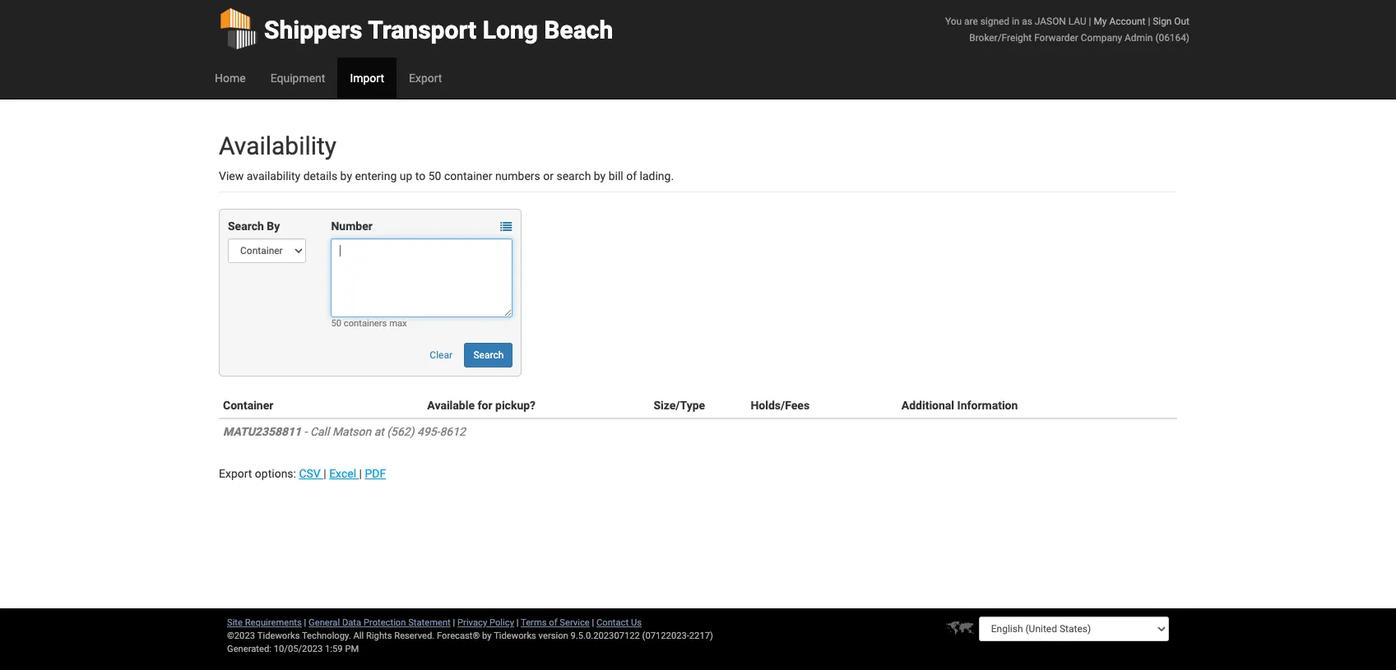 Task type: vqa. For each thing, say whether or not it's contained in the screenshot.
"by" within the Site Requirements | General Data Protection Statement | Privacy Policy | Terms of Service | Contact Us ©2023 Tideworks Technology. All Rights Reserved. Forecast® by Tideworks version 9.5.0.202307122 (07122023-2217) Generated: 10/05/2023 1:59 PM
yes



Task type: describe. For each thing, give the bounding box(es) containing it.
availability
[[247, 169, 300, 183]]

pdf
[[365, 467, 386, 481]]

jason
[[1035, 16, 1066, 27]]

for
[[478, 399, 492, 412]]

forwarder
[[1034, 32, 1079, 44]]

shippers transport long beach link
[[219, 0, 613, 58]]

options:
[[255, 467, 296, 481]]

up
[[400, 169, 413, 183]]

| left pdf
[[359, 467, 362, 481]]

my account link
[[1094, 16, 1146, 27]]

bill
[[609, 169, 623, 183]]

8612
[[440, 425, 466, 439]]

company
[[1081, 32, 1122, 44]]

2 horizontal spatial by
[[594, 169, 606, 183]]

information
[[957, 399, 1018, 412]]

at
[[374, 425, 384, 439]]

site
[[227, 618, 243, 629]]

transport
[[368, 16, 477, 44]]

export for export options: csv | excel | pdf
[[219, 467, 252, 481]]

home
[[215, 72, 246, 85]]

export button
[[397, 58, 454, 99]]

number
[[331, 220, 373, 233]]

additional
[[902, 399, 955, 412]]

home button
[[202, 58, 258, 99]]

csv link
[[299, 467, 324, 481]]

call
[[310, 425, 329, 439]]

matu2358811 - call matson at (562) 495-8612
[[223, 425, 466, 439]]

general
[[309, 618, 340, 629]]

you
[[945, 16, 962, 27]]

of inside site requirements | general data protection statement | privacy policy | terms of service | contact us ©2023 tideworks technology. all rights reserved. forecast® by tideworks version 9.5.0.202307122 (07122023-2217) generated: 10/05/2023 1:59 pm
[[549, 618, 557, 629]]

general data protection statement link
[[309, 618, 451, 629]]

statement
[[408, 618, 451, 629]]

shippers transport long beach
[[264, 16, 613, 44]]

lading.
[[640, 169, 674, 183]]

pdf link
[[365, 467, 386, 481]]

contact
[[597, 618, 629, 629]]

| left general
[[304, 618, 306, 629]]

protection
[[364, 618, 406, 629]]

reserved.
[[394, 631, 435, 642]]

container
[[444, 169, 492, 183]]

0 vertical spatial 50
[[428, 169, 441, 183]]

by inside site requirements | general data protection statement | privacy policy | terms of service | contact us ©2023 tideworks technology. all rights reserved. forecast® by tideworks version 9.5.0.202307122 (07122023-2217) generated: 10/05/2023 1:59 pm
[[482, 631, 492, 642]]

account
[[1109, 16, 1146, 27]]

excel
[[329, 467, 356, 481]]

Number text field
[[331, 239, 513, 318]]

requirements
[[245, 618, 302, 629]]

container
[[223, 399, 273, 412]]

| left sign on the right top of the page
[[1148, 16, 1151, 27]]

numbers
[[495, 169, 540, 183]]

rights
[[366, 631, 392, 642]]

495-
[[417, 425, 440, 439]]

matson
[[332, 425, 371, 439]]

50 containers max
[[331, 318, 407, 329]]

max
[[389, 318, 407, 329]]

admin
[[1125, 32, 1153, 44]]

| up forecast®
[[453, 618, 455, 629]]

clear button
[[421, 343, 462, 368]]

to
[[415, 169, 426, 183]]

policy
[[490, 618, 514, 629]]

entering
[[355, 169, 397, 183]]

clear
[[430, 350, 453, 361]]

search by
[[228, 220, 280, 233]]

in
[[1012, 16, 1020, 27]]

signed
[[980, 16, 1010, 27]]

search for search
[[474, 350, 504, 361]]

out
[[1174, 16, 1190, 27]]

tideworks
[[494, 631, 536, 642]]

technology.
[[302, 631, 351, 642]]

import
[[350, 72, 384, 85]]

additional information
[[902, 399, 1018, 412]]

version
[[539, 631, 568, 642]]

| up tideworks
[[517, 618, 519, 629]]

available
[[427, 399, 475, 412]]

| left 'my'
[[1089, 16, 1091, 27]]

equipment
[[270, 72, 325, 85]]

generated:
[[227, 644, 271, 655]]



Task type: locate. For each thing, give the bounding box(es) containing it.
0 horizontal spatial export
[[219, 467, 252, 481]]

csv
[[299, 467, 321, 481]]

terms of service link
[[521, 618, 590, 629]]

excel link
[[329, 467, 359, 481]]

1 horizontal spatial by
[[482, 631, 492, 642]]

1:59
[[325, 644, 343, 655]]

contact us link
[[597, 618, 642, 629]]

1 vertical spatial of
[[549, 618, 557, 629]]

import button
[[338, 58, 397, 99]]

50 left containers
[[331, 318, 341, 329]]

10/05/2023
[[274, 644, 323, 655]]

all
[[353, 631, 364, 642]]

of up "version"
[[549, 618, 557, 629]]

available for pickup?
[[427, 399, 536, 412]]

matu2358811
[[223, 425, 301, 439]]

1 horizontal spatial of
[[626, 169, 637, 183]]

1 vertical spatial export
[[219, 467, 252, 481]]

|
[[1089, 16, 1091, 27], [1148, 16, 1151, 27], [324, 467, 326, 481], [359, 467, 362, 481], [304, 618, 306, 629], [453, 618, 455, 629], [517, 618, 519, 629], [592, 618, 594, 629]]

©2023 tideworks
[[227, 631, 300, 642]]

pm
[[345, 644, 359, 655]]

forecast®
[[437, 631, 480, 642]]

0 vertical spatial of
[[626, 169, 637, 183]]

long
[[483, 16, 538, 44]]

of
[[626, 169, 637, 183], [549, 618, 557, 629]]

availability
[[219, 132, 337, 160]]

us
[[631, 618, 642, 629]]

terms
[[521, 618, 547, 629]]

export down transport
[[409, 72, 442, 85]]

1 horizontal spatial export
[[409, 72, 442, 85]]

holds/fees
[[751, 399, 810, 412]]

data
[[342, 618, 361, 629]]

site requirements link
[[227, 618, 302, 629]]

1 horizontal spatial search
[[474, 350, 504, 361]]

size/type
[[654, 399, 705, 412]]

by
[[267, 220, 280, 233]]

search
[[228, 220, 264, 233], [474, 350, 504, 361]]

broker/freight
[[969, 32, 1032, 44]]

by left bill
[[594, 169, 606, 183]]

50 right to
[[428, 169, 441, 183]]

export
[[409, 72, 442, 85], [219, 467, 252, 481]]

0 horizontal spatial 50
[[331, 318, 341, 329]]

0 horizontal spatial by
[[340, 169, 352, 183]]

show list image
[[501, 222, 512, 233]]

2217)
[[689, 631, 713, 642]]

lau
[[1069, 16, 1087, 27]]

equipment button
[[258, 58, 338, 99]]

by down privacy policy link
[[482, 631, 492, 642]]

are
[[964, 16, 978, 27]]

0 vertical spatial search
[[228, 220, 264, 233]]

of right bill
[[626, 169, 637, 183]]

my
[[1094, 16, 1107, 27]]

1 vertical spatial 50
[[331, 318, 341, 329]]

-
[[304, 425, 307, 439]]

shippers
[[264, 16, 362, 44]]

view availability details by entering up to 50 container numbers or search by bill of lading.
[[219, 169, 674, 183]]

or
[[543, 169, 554, 183]]

export for export
[[409, 72, 442, 85]]

by
[[340, 169, 352, 183], [594, 169, 606, 183], [482, 631, 492, 642]]

privacy
[[458, 618, 487, 629]]

search for search by
[[228, 220, 264, 233]]

search left the by
[[228, 220, 264, 233]]

by right details
[[340, 169, 352, 183]]

search right 'clear' button
[[474, 350, 504, 361]]

details
[[303, 169, 337, 183]]

export options: csv | excel | pdf
[[219, 467, 386, 481]]

you are signed in as jason lau | my account | sign out broker/freight forwarder company admin (06164)
[[945, 16, 1190, 44]]

sign
[[1153, 16, 1172, 27]]

0 horizontal spatial of
[[549, 618, 557, 629]]

(06164)
[[1156, 32, 1190, 44]]

sign out link
[[1153, 16, 1190, 27]]

| up 9.5.0.202307122
[[592, 618, 594, 629]]

site requirements | general data protection statement | privacy policy | terms of service | contact us ©2023 tideworks technology. all rights reserved. forecast® by tideworks version 9.5.0.202307122 (07122023-2217) generated: 10/05/2023 1:59 pm
[[227, 618, 713, 655]]

1 horizontal spatial 50
[[428, 169, 441, 183]]

search button
[[464, 343, 513, 368]]

0 horizontal spatial search
[[228, 220, 264, 233]]

service
[[560, 618, 590, 629]]

| right 'csv'
[[324, 467, 326, 481]]

privacy policy link
[[458, 618, 514, 629]]

0 vertical spatial export
[[409, 72, 442, 85]]

export left options:
[[219, 467, 252, 481]]

1 vertical spatial search
[[474, 350, 504, 361]]

beach
[[544, 16, 613, 44]]

export inside 'popup button'
[[409, 72, 442, 85]]

as
[[1022, 16, 1033, 27]]

search inside button
[[474, 350, 504, 361]]

(07122023-
[[642, 631, 689, 642]]

9.5.0.202307122
[[571, 631, 640, 642]]

view
[[219, 169, 244, 183]]

containers
[[344, 318, 387, 329]]

pickup?
[[495, 399, 536, 412]]



